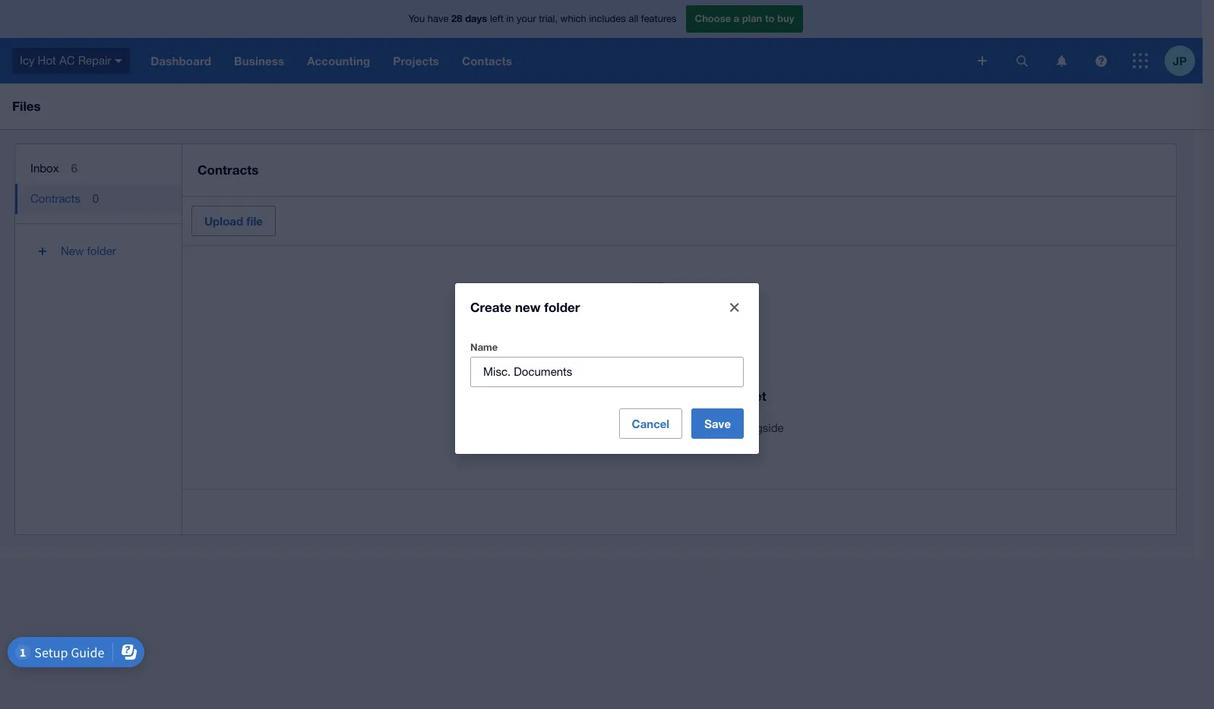 Task type: describe. For each thing, give the bounding box(es) containing it.
file
[[246, 214, 263, 228]]

cancel
[[632, 417, 670, 430]]

upload for upload your files to store them alongside all your financial documents
[[575, 422, 612, 435]]

menu containing inbox
[[15, 144, 182, 279]]

icy hot ac repair
[[20, 54, 111, 67]]

plan
[[742, 12, 762, 25]]

new folder
[[61, 245, 116, 258]]

are
[[631, 388, 651, 404]]

icy hot ac repair button
[[0, 38, 139, 84]]

your inside you have 28 days left in your trial, which includes all features
[[517, 13, 536, 25]]

upload file
[[204, 214, 263, 228]]

ac
[[59, 54, 75, 67]]

28
[[451, 12, 462, 25]]

create new folder
[[470, 299, 580, 315]]

a
[[734, 12, 740, 25]]

close image
[[720, 292, 750, 323]]

financial
[[648, 440, 690, 453]]

no
[[654, 388, 670, 404]]

new
[[515, 299, 541, 315]]

trial,
[[539, 13, 558, 25]]

files inside upload your files to store them alongside all your financial documents
[[640, 422, 661, 435]]

1 horizontal spatial in
[[702, 388, 713, 404]]

0 vertical spatial files
[[673, 388, 699, 404]]

navigation inside 'jp' banner
[[139, 38, 967, 84]]

upload for upload file
[[204, 214, 243, 228]]

store
[[677, 422, 703, 435]]

there are no files in here yet
[[592, 388, 767, 404]]

them
[[706, 422, 732, 435]]

create
[[470, 299, 512, 315]]

new
[[61, 245, 84, 258]]

name
[[470, 341, 498, 353]]

yet
[[748, 388, 767, 404]]

features
[[641, 13, 677, 25]]

2 horizontal spatial svg image
[[1057, 55, 1066, 66]]

you
[[408, 13, 425, 25]]

folder inside button
[[87, 245, 116, 258]]

new folder button
[[15, 233, 182, 270]]

svg image inside the icy hot ac repair popup button
[[115, 59, 123, 63]]

2 horizontal spatial svg image
[[1133, 53, 1148, 68]]

create new folder dialog
[[455, 283, 759, 454]]



Task type: vqa. For each thing, say whether or not it's contained in the screenshot.
trial,
yes



Task type: locate. For each thing, give the bounding box(es) containing it.
folder right the "new"
[[87, 245, 116, 258]]

save
[[705, 417, 731, 430]]

which
[[560, 13, 586, 25]]

upload file button
[[191, 206, 276, 236]]

your
[[517, 13, 536, 25], [615, 422, 637, 435], [623, 440, 645, 453]]

to for store
[[664, 422, 674, 435]]

1 horizontal spatial all
[[629, 13, 638, 25]]

0 horizontal spatial to
[[664, 422, 674, 435]]

in
[[506, 13, 514, 25], [702, 388, 713, 404]]

inbox
[[30, 162, 59, 175]]

upload left file
[[204, 214, 243, 228]]

upload your files to store them alongside all your financial documents
[[575, 422, 784, 453]]

1 vertical spatial in
[[702, 388, 713, 404]]

repair
[[78, 54, 111, 67]]

cancel button
[[619, 408, 683, 439]]

choose a plan to buy
[[695, 12, 794, 25]]

0 horizontal spatial files
[[640, 422, 661, 435]]

1 vertical spatial files
[[640, 422, 661, 435]]

all left features
[[629, 13, 638, 25]]

all inside you have 28 days left in your trial, which includes all features
[[629, 13, 638, 25]]

you have 28 days left in your trial, which includes all features
[[408, 12, 677, 25]]

1 vertical spatial contracts
[[30, 192, 80, 205]]

svg image
[[1133, 53, 1148, 68], [1095, 55, 1107, 66], [115, 59, 123, 63]]

1 vertical spatial all
[[608, 440, 619, 453]]

days
[[465, 12, 487, 25]]

1 horizontal spatial to
[[765, 12, 775, 25]]

0 horizontal spatial all
[[608, 440, 619, 453]]

svg image
[[1016, 55, 1028, 66], [1057, 55, 1066, 66], [978, 56, 987, 65]]

to inside 'jp' banner
[[765, 12, 775, 25]]

1 horizontal spatial contracts
[[198, 162, 259, 178]]

0 horizontal spatial upload
[[204, 214, 243, 228]]

buy
[[777, 12, 794, 25]]

here
[[717, 388, 744, 404]]

files
[[673, 388, 699, 404], [640, 422, 661, 435]]

jp
[[1173, 54, 1187, 67]]

1 horizontal spatial svg image
[[1016, 55, 1028, 66]]

in left here
[[702, 388, 713, 404]]

1 horizontal spatial files
[[673, 388, 699, 404]]

files
[[12, 98, 41, 114]]

Name field
[[471, 358, 743, 386]]

navigation
[[139, 38, 967, 84]]

all down cancel button
[[608, 440, 619, 453]]

0 vertical spatial in
[[506, 13, 514, 25]]

to up financial on the right
[[664, 422, 674, 435]]

upload inside upload your files to store them alongside all your financial documents
[[575, 422, 612, 435]]

hot
[[38, 54, 56, 67]]

1 horizontal spatial upload
[[575, 422, 612, 435]]

includes
[[589, 13, 626, 25]]

jp button
[[1165, 38, 1203, 84]]

1 vertical spatial folder
[[544, 299, 580, 315]]

your left trial,
[[517, 13, 536, 25]]

in right left
[[506, 13, 514, 25]]

in inside you have 28 days left in your trial, which includes all features
[[506, 13, 514, 25]]

choose
[[695, 12, 731, 25]]

1 vertical spatial to
[[664, 422, 674, 435]]

folder right new
[[544, 299, 580, 315]]

upload down the there
[[575, 422, 612, 435]]

0
[[93, 192, 99, 205]]

contracts down inbox
[[30, 192, 80, 205]]

upload
[[204, 214, 243, 228], [575, 422, 612, 435]]

0 vertical spatial all
[[629, 13, 638, 25]]

to left buy
[[765, 12, 775, 25]]

left
[[490, 13, 504, 25]]

jp banner
[[0, 0, 1203, 84]]

0 horizontal spatial folder
[[87, 245, 116, 258]]

icy
[[20, 54, 35, 67]]

there
[[592, 388, 627, 404]]

all
[[629, 13, 638, 25], [608, 440, 619, 453]]

your down cancel button
[[623, 440, 645, 453]]

0 horizontal spatial svg image
[[115, 59, 123, 63]]

to inside upload your files to store them alongside all your financial documents
[[664, 422, 674, 435]]

0 horizontal spatial contracts
[[30, 192, 80, 205]]

0 vertical spatial contracts
[[198, 162, 259, 178]]

have
[[428, 13, 449, 25]]

menu
[[15, 144, 182, 279]]

documents
[[693, 440, 750, 453]]

all inside upload your files to store them alongside all your financial documents
[[608, 440, 619, 453]]

0 horizontal spatial in
[[506, 13, 514, 25]]

contracts up upload file button
[[198, 162, 259, 178]]

upload inside upload file button
[[204, 214, 243, 228]]

folder
[[87, 245, 116, 258], [544, 299, 580, 315]]

1 vertical spatial upload
[[575, 422, 612, 435]]

0 vertical spatial upload
[[204, 214, 243, 228]]

alongside
[[735, 422, 784, 435]]

folder inside dialog
[[544, 299, 580, 315]]

2 vertical spatial your
[[623, 440, 645, 453]]

0 vertical spatial your
[[517, 13, 536, 25]]

6
[[71, 162, 77, 175]]

1 horizontal spatial folder
[[544, 299, 580, 315]]

to
[[765, 12, 775, 25], [664, 422, 674, 435]]

save button
[[692, 408, 744, 439]]

0 vertical spatial to
[[765, 12, 775, 25]]

0 vertical spatial folder
[[87, 245, 116, 258]]

to for buy
[[765, 12, 775, 25]]

files up financial on the right
[[640, 422, 661, 435]]

contracts
[[198, 162, 259, 178], [30, 192, 80, 205]]

0 horizontal spatial svg image
[[978, 56, 987, 65]]

1 horizontal spatial svg image
[[1095, 55, 1107, 66]]

files right no
[[673, 388, 699, 404]]

1 vertical spatial your
[[615, 422, 637, 435]]

your down are at right bottom
[[615, 422, 637, 435]]



